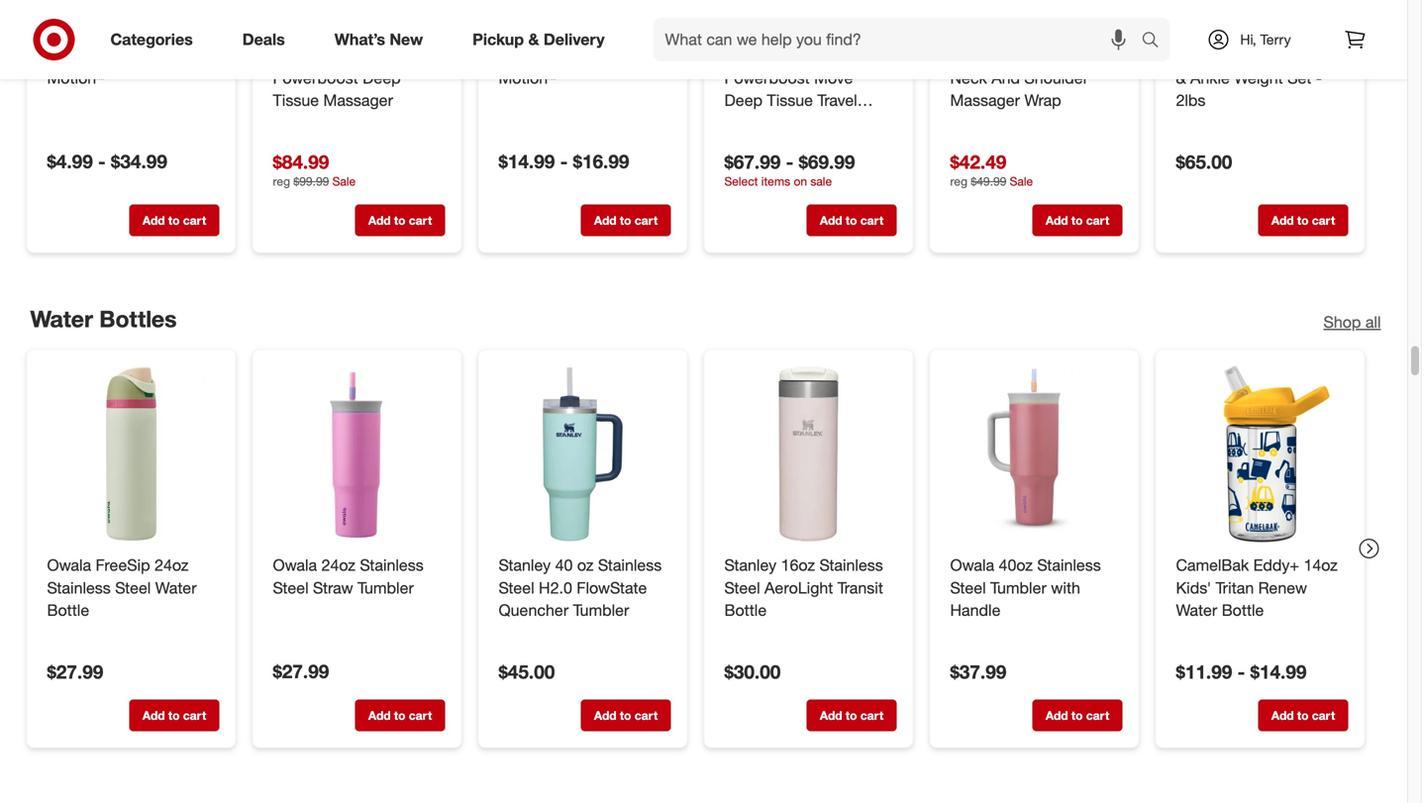 Task type: locate. For each thing, give the bounding box(es) containing it.
2 reg from the left
[[951, 173, 968, 188]]

add to cart for camelbak eddy+ 14oz kids' tritan renew water bottle
[[1272, 707, 1336, 722]]

bangles
[[1213, 44, 1270, 64]]

sale
[[333, 173, 356, 188], [1010, 173, 1034, 188]]

0 vertical spatial $14.99
[[499, 149, 555, 171]]

$67.99 - $69.99 select items on sale
[[725, 149, 856, 188]]

powerboost
[[273, 67, 358, 86], [725, 67, 810, 86]]

stanley inside stanley 16oz stainless steel aerolight transit bottle
[[725, 555, 777, 574]]

2 horizontal spatial water
[[1177, 600, 1218, 619]]

&
[[529, 30, 540, 49], [1177, 67, 1187, 86]]

owala 40oz stainless steel tumbler with handle
[[951, 555, 1102, 619]]

1 horizontal spatial powerboost
[[725, 67, 810, 86]]

tritan
[[1216, 577, 1255, 597]]

1 tissue from the left
[[273, 90, 319, 109]]

0 horizontal spatial $27.99
[[47, 659, 103, 682]]

2 sale from the left
[[1010, 173, 1034, 188]]

to for sharper image heated neck and shoulder massager wrap
[[1072, 212, 1084, 227]]

$14.99 - $16.99
[[499, 149, 630, 171]]

tissue up $84.99
[[273, 90, 319, 109]]

1 sale from the left
[[333, 173, 356, 188]]

add for dumbbell - all in motion™
[[143, 212, 165, 227]]

deep
[[363, 67, 401, 86], [725, 90, 763, 109]]

owala inside owala 40oz stainless steel tumbler with handle
[[951, 555, 995, 574]]

to for bala bangles 2pc wrist & ankle weight set  - 2lbs
[[1298, 212, 1309, 227]]

powerboost up percussion
[[725, 67, 810, 86]]

0 vertical spatial &
[[529, 30, 540, 49]]

0 horizontal spatial 24oz
[[155, 555, 189, 574]]

motion™ down dumbbell
[[47, 67, 104, 86]]

3 image from the left
[[1012, 44, 1056, 64]]

2 horizontal spatial tumbler
[[991, 577, 1047, 597]]

bottle inside stanley 16oz stainless steel aerolight transit bottle
[[725, 600, 767, 619]]

& up "2lbs"
[[1177, 67, 1187, 86]]

delivery
[[544, 30, 605, 49]]

1 horizontal spatial 24oz
[[322, 555, 356, 574]]

cart for sharper image heated neck and shoulder massager wrap
[[1087, 212, 1110, 227]]

1 horizontal spatial stanley
[[725, 555, 777, 574]]

owala up straw
[[273, 555, 317, 574]]

cart for yoga mat 3mm - all in motion™
[[635, 212, 658, 227]]

24oz
[[155, 555, 189, 574], [322, 555, 356, 574]]

stanley 16oz stainless steel aerolight transit bottle
[[725, 555, 884, 619]]

2 steel from the left
[[273, 577, 309, 597]]

massager
[[323, 90, 393, 109], [951, 90, 1021, 109], [808, 112, 878, 132]]

stanley 40 oz stainless steel h2.0 flowstate quencher tumbler image
[[495, 365, 671, 541], [495, 365, 671, 541]]

stanley inside stanley 40 oz stainless steel h2.0 flowstate quencher tumbler
[[499, 555, 551, 574]]

bala bangles 2pc wrist & ankle weight set  - 2lbs link
[[1177, 43, 1345, 111]]

powerboost down what's
[[273, 67, 358, 86]]

sharper inside 'sharper image powerboost deep tissue massager'
[[273, 44, 330, 64]]

- for $11.99 - $14.99
[[1238, 659, 1246, 682]]

1 motion™ from the left
[[47, 67, 104, 86]]

1 in from the left
[[152, 44, 164, 64]]

- for $14.99 - $16.99
[[560, 149, 568, 171]]

stainless inside stanley 40 oz stainless steel h2.0 flowstate quencher tumbler
[[598, 555, 662, 574]]

search button
[[1133, 18, 1181, 65]]

reg down the $42.49
[[951, 173, 968, 188]]

$4.99
[[47, 149, 93, 171]]

cart for sharper image powerboost move deep tissue travel percussion massager
[[861, 212, 884, 227]]

0 horizontal spatial motion™
[[47, 67, 104, 86]]

sharper left what's
[[273, 44, 330, 64]]

1 powerboost from the left
[[273, 67, 358, 86]]

select
[[725, 173, 758, 188]]

reg inside $42.49 reg $49.99 sale
[[951, 173, 968, 188]]

reg for $84.99
[[273, 173, 290, 188]]

owala 40oz stainless steel tumbler with handle link
[[951, 553, 1119, 621]]

$67.99
[[725, 149, 781, 172]]

stanley 16oz stainless steel aerolight transit bottle image
[[721, 365, 897, 541], [721, 365, 897, 541]]

1 bottle from the left
[[47, 600, 89, 619]]

sale right $99.99
[[333, 173, 356, 188]]

1 horizontal spatial reg
[[951, 173, 968, 188]]

0 horizontal spatial reg
[[273, 173, 290, 188]]

weight
[[1235, 67, 1284, 86]]

0 horizontal spatial sharper
[[273, 44, 330, 64]]

0 horizontal spatial sale
[[333, 173, 356, 188]]

water
[[30, 304, 93, 331], [155, 577, 197, 597], [1177, 600, 1218, 619]]

- right $11.99 on the bottom
[[1238, 659, 1246, 682]]

stainless inside owala 24oz stainless steel straw tumbler
[[360, 555, 424, 574]]

steel inside stanley 16oz stainless steel aerolight transit bottle
[[725, 577, 761, 597]]

motion™ inside dumbbell - all in motion™
[[47, 67, 104, 86]]

2 horizontal spatial owala
[[951, 555, 995, 574]]

in right dumbbell
[[152, 44, 164, 64]]

$11.99
[[1177, 659, 1233, 682]]

4 steel from the left
[[725, 577, 761, 597]]

owala
[[47, 555, 91, 574], [273, 555, 317, 574], [951, 555, 995, 574]]

aerolight
[[765, 577, 834, 597]]

add for stanley 40 oz stainless steel h2.0 flowstate quencher tumbler
[[594, 707, 617, 722]]

$27.99 down straw
[[273, 659, 329, 682]]

1 vertical spatial water
[[155, 577, 197, 597]]

$27.99
[[273, 659, 329, 682], [47, 659, 103, 682]]

stanley 16oz stainless steel aerolight transit bottle link
[[725, 553, 893, 621]]

2 sharper from the left
[[725, 44, 782, 64]]

add to cart for yoga mat 3mm - all in motion™
[[594, 212, 658, 227]]

add to cart for sharper image heated neck and shoulder massager wrap
[[1046, 212, 1110, 227]]

1 owala from the left
[[47, 555, 91, 574]]

2 tissue from the left
[[767, 90, 813, 109]]

sale for $84.99
[[333, 173, 356, 188]]

set
[[1288, 67, 1312, 86]]

1 sharper from the left
[[273, 44, 330, 64]]

sharper image powerboost move deep tissue travel percussion massager image
[[721, 0, 897, 31], [721, 0, 897, 31]]

cart for stanley 16oz stainless steel aerolight transit bottle
[[861, 707, 884, 722]]

0 horizontal spatial in
[[152, 44, 164, 64]]

2 horizontal spatial bottle
[[1222, 600, 1265, 619]]

search
[[1133, 32, 1181, 51]]

dumbbell - all in motion™ image
[[43, 0, 219, 31], [43, 0, 219, 31]]

- right "$4.99"
[[98, 149, 106, 171]]

$30.00
[[725, 659, 781, 682]]

image inside 'sharper image powerboost deep tissue massager'
[[334, 44, 378, 64]]

sale inside $84.99 reg $99.99 sale
[[333, 173, 356, 188]]

- up items
[[786, 149, 794, 172]]

stanley up h2.0
[[499, 555, 551, 574]]

1 steel from the left
[[115, 577, 151, 597]]

1 horizontal spatial &
[[1177, 67, 1187, 86]]

on
[[794, 173, 808, 188]]

add for sharper image heated neck and shoulder massager wrap
[[1046, 212, 1069, 227]]

sale inside $42.49 reg $49.99 sale
[[1010, 173, 1034, 188]]

2pc
[[1274, 44, 1301, 64]]

add to cart button for camelbak eddy+ 14oz kids' tritan renew water bottle
[[1259, 699, 1349, 731]]

sale for $42.49
[[1010, 173, 1034, 188]]

all right dumbbell
[[130, 44, 148, 64]]

1 horizontal spatial deep
[[725, 90, 763, 109]]

24oz up straw
[[322, 555, 356, 574]]

bottle inside owala freesip 24oz stainless steel water bottle
[[47, 600, 89, 619]]

owala 40oz stainless steel tumbler with handle image
[[947, 365, 1123, 541], [947, 365, 1123, 541]]

24oz right freesip
[[155, 555, 189, 574]]

sharper up 'neck'
[[951, 44, 1007, 64]]

1 horizontal spatial image
[[786, 44, 830, 64]]

0 horizontal spatial massager
[[323, 90, 393, 109]]

2 image from the left
[[786, 44, 830, 64]]

2 vertical spatial water
[[1177, 600, 1218, 619]]

camelbak eddy+ 14oz kids' tritan renew water bottle image
[[1173, 365, 1349, 541], [1173, 365, 1349, 541]]

2 24oz from the left
[[322, 555, 356, 574]]

steel
[[115, 577, 151, 597], [273, 577, 309, 597], [499, 577, 535, 597], [725, 577, 761, 597], [951, 577, 987, 597]]

0 horizontal spatial stanley
[[499, 555, 551, 574]]

massager down what's
[[323, 90, 393, 109]]

2 in from the left
[[642, 44, 655, 64]]

to for owala freesip 24oz stainless steel water bottle
[[168, 707, 180, 722]]

3 bottle from the left
[[1222, 600, 1265, 619]]

1 horizontal spatial $27.99
[[273, 659, 329, 682]]

$42.49
[[951, 149, 1007, 172]]

2 all from the left
[[621, 44, 638, 64]]

bala bangles 2pc wrist & ankle weight set  - 2lbs
[[1177, 44, 1341, 109]]

1 horizontal spatial massager
[[808, 112, 878, 132]]

bala bangles 2pc wrist & ankle weight set  - 2lbs image
[[1173, 0, 1349, 31], [1173, 0, 1349, 31]]

add to cart button for owala 24oz stainless steel straw tumbler
[[355, 699, 445, 731]]

2 motion™ from the left
[[499, 67, 556, 86]]

stanley
[[499, 555, 551, 574], [725, 555, 777, 574]]

3 sharper from the left
[[951, 44, 1007, 64]]

1 horizontal spatial tumbler
[[573, 600, 630, 619]]

stainless inside owala freesip 24oz stainless steel water bottle
[[47, 577, 111, 597]]

3 owala from the left
[[951, 555, 995, 574]]

wrist
[[1306, 44, 1341, 64]]

1 reg from the left
[[273, 173, 290, 188]]

owala for owala 24oz stainless steel straw tumbler
[[273, 555, 317, 574]]

powerboost for $67.99
[[725, 67, 810, 86]]

0 horizontal spatial deep
[[363, 67, 401, 86]]

powerboost inside sharper image powerboost move deep tissue travel percussion massager
[[725, 67, 810, 86]]

1 horizontal spatial motion™
[[499, 67, 556, 86]]

tumbler down 40oz
[[991, 577, 1047, 597]]

sharper inside sharper image powerboost move deep tissue travel percussion massager
[[725, 44, 782, 64]]

5 steel from the left
[[951, 577, 987, 597]]

yoga mat 3mm - all in motion™ image
[[495, 0, 671, 31], [495, 0, 671, 31]]

tumbler down flowstate
[[573, 600, 630, 619]]

add to cart button for owala freesip 24oz stainless steel water bottle
[[129, 699, 219, 731]]

1 vertical spatial $14.99
[[1251, 659, 1307, 682]]

1 horizontal spatial sharper
[[725, 44, 782, 64]]

massager down 'neck'
[[951, 90, 1021, 109]]

massager inside 'sharper image powerboost deep tissue massager'
[[323, 90, 393, 109]]

travel
[[818, 90, 858, 109]]

steel down freesip
[[115, 577, 151, 597]]

2 horizontal spatial image
[[1012, 44, 1056, 64]]

1 horizontal spatial water
[[155, 577, 197, 597]]

stainless for $37.99
[[1038, 555, 1102, 574]]

massager inside sharper image heated neck and shoulder massager wrap
[[951, 90, 1021, 109]]

powerboost inside 'sharper image powerboost deep tissue massager'
[[273, 67, 358, 86]]

$14.99 left $16.99
[[499, 149, 555, 171]]

3 steel from the left
[[499, 577, 535, 597]]

shop all
[[1324, 311, 1382, 330]]

- right dumbbell
[[120, 44, 126, 64]]

1 horizontal spatial in
[[642, 44, 655, 64]]

stainless inside stanley 16oz stainless steel aerolight transit bottle
[[820, 555, 884, 574]]

quencher
[[499, 600, 569, 619]]

0 horizontal spatial water
[[30, 304, 93, 331]]

reg down $84.99
[[273, 173, 290, 188]]

- inside dumbbell - all in motion™
[[120, 44, 126, 64]]

tumbler right straw
[[358, 577, 414, 597]]

owala left freesip
[[47, 555, 91, 574]]

camelbak
[[1177, 555, 1250, 574]]

sharper inside sharper image heated neck and shoulder massager wrap
[[951, 44, 1007, 64]]

motion™
[[47, 67, 104, 86], [499, 67, 556, 86]]

0 horizontal spatial powerboost
[[273, 67, 358, 86]]

- inside $67.99 - $69.99 select items on sale
[[786, 149, 794, 172]]

1 24oz from the left
[[155, 555, 189, 574]]

tumbler
[[358, 577, 414, 597], [991, 577, 1047, 597], [573, 600, 630, 619]]

1 horizontal spatial all
[[621, 44, 638, 64]]

add to cart for owala freesip 24oz stainless steel water bottle
[[143, 707, 206, 722]]

all inside yoga mat 3mm - all in motion™
[[621, 44, 638, 64]]

owala inside owala freesip 24oz stainless steel water bottle
[[47, 555, 91, 574]]

shop
[[1324, 311, 1362, 330]]

steel up quencher
[[499, 577, 535, 597]]

sharper for $42.49
[[951, 44, 1007, 64]]

in right 3mm
[[642, 44, 655, 64]]

flowstate
[[577, 577, 647, 597]]

& right pickup
[[529, 30, 540, 49]]

massager down travel
[[808, 112, 878, 132]]

all
[[130, 44, 148, 64], [621, 44, 638, 64]]

- right 3mm
[[610, 44, 616, 64]]

to
[[168, 212, 180, 227], [394, 212, 406, 227], [620, 212, 632, 227], [846, 212, 858, 227], [1072, 212, 1084, 227], [1298, 212, 1309, 227], [168, 707, 180, 722], [394, 707, 406, 722], [620, 707, 632, 722], [846, 707, 858, 722], [1072, 707, 1084, 722], [1298, 707, 1309, 722]]

1 horizontal spatial tissue
[[767, 90, 813, 109]]

sharper up percussion
[[725, 44, 782, 64]]

yoga
[[499, 44, 534, 64]]

0 vertical spatial deep
[[363, 67, 401, 86]]

deep down what's new "link"
[[363, 67, 401, 86]]

categories
[[110, 30, 193, 49]]

owala freesip 24oz stainless steel water bottle image
[[43, 365, 219, 541], [43, 365, 219, 541]]

deep up percussion
[[725, 90, 763, 109]]

1 horizontal spatial sale
[[1010, 173, 1034, 188]]

sharper for $84.99
[[273, 44, 330, 64]]

steel inside owala 40oz stainless steel tumbler with handle
[[951, 577, 987, 597]]

$27.99 down owala freesip 24oz stainless steel water bottle
[[47, 659, 103, 682]]

motion™ down yoga
[[499, 67, 556, 86]]

- for $67.99 - $69.99 select items on sale
[[786, 149, 794, 172]]

2 stanley from the left
[[725, 555, 777, 574]]

2 horizontal spatial sharper
[[951, 44, 1007, 64]]

0 horizontal spatial image
[[334, 44, 378, 64]]

owala for owala 40oz stainless steel tumbler with handle
[[951, 555, 995, 574]]

sharper for $67.99
[[725, 44, 782, 64]]

add
[[143, 212, 165, 227], [368, 212, 391, 227], [594, 212, 617, 227], [820, 212, 843, 227], [1046, 212, 1069, 227], [1272, 212, 1295, 227], [143, 707, 165, 722], [368, 707, 391, 722], [594, 707, 617, 722], [820, 707, 843, 722], [1046, 707, 1069, 722], [1272, 707, 1295, 722]]

1 image from the left
[[334, 44, 378, 64]]

1 stanley from the left
[[499, 555, 551, 574]]

2 owala from the left
[[273, 555, 317, 574]]

-
[[120, 44, 126, 64], [610, 44, 616, 64], [1317, 67, 1323, 86], [98, 149, 106, 171], [560, 149, 568, 171], [786, 149, 794, 172], [1238, 659, 1246, 682]]

1 horizontal spatial owala
[[273, 555, 317, 574]]

- right set
[[1317, 67, 1323, 86]]

in
[[152, 44, 164, 64], [642, 44, 655, 64]]

image for $67.99
[[786, 44, 830, 64]]

add for bala bangles 2pc wrist & ankle weight set  - 2lbs
[[1272, 212, 1295, 227]]

1 horizontal spatial bottle
[[725, 600, 767, 619]]

image
[[334, 44, 378, 64], [786, 44, 830, 64], [1012, 44, 1056, 64]]

0 horizontal spatial tissue
[[273, 90, 319, 109]]

freesip
[[96, 555, 150, 574]]

cart
[[183, 212, 206, 227], [409, 212, 432, 227], [635, 212, 658, 227], [861, 212, 884, 227], [1087, 212, 1110, 227], [1313, 212, 1336, 227], [183, 707, 206, 722], [409, 707, 432, 722], [635, 707, 658, 722], [861, 707, 884, 722], [1087, 707, 1110, 722], [1313, 707, 1336, 722]]

tissue up percussion
[[767, 90, 813, 109]]

0 horizontal spatial bottle
[[47, 600, 89, 619]]

0 horizontal spatial all
[[130, 44, 148, 64]]

sharper image heated neck and shoulder massager wrap image
[[947, 0, 1123, 31], [947, 0, 1123, 31]]

2 powerboost from the left
[[725, 67, 810, 86]]

steel inside owala 24oz stainless steel straw tumbler
[[273, 577, 309, 597]]

to for camelbak eddy+ 14oz kids' tritan renew water bottle
[[1298, 707, 1309, 722]]

$14.99 right $11.99 on the bottom
[[1251, 659, 1307, 682]]

24oz inside owala 24oz stainless steel straw tumbler
[[322, 555, 356, 574]]

tissue
[[273, 90, 319, 109], [767, 90, 813, 109]]

add for owala 40oz stainless steel tumbler with handle
[[1046, 707, 1069, 722]]

add to cart button for owala 40oz stainless steel tumbler with handle
[[1033, 699, 1123, 731]]

sharper
[[273, 44, 330, 64], [725, 44, 782, 64], [951, 44, 1007, 64]]

to for owala 40oz stainless steel tumbler with handle
[[1072, 707, 1084, 722]]

add to cart button for bala bangles 2pc wrist & ankle weight set  - 2lbs
[[1259, 204, 1349, 235]]

massager inside sharper image powerboost move deep tissue travel percussion massager
[[808, 112, 878, 132]]

add to cart button
[[129, 204, 219, 235], [355, 204, 445, 235], [581, 204, 671, 235], [807, 204, 897, 235], [1033, 204, 1123, 235], [1259, 204, 1349, 235], [129, 699, 219, 731], [355, 699, 445, 731], [581, 699, 671, 731], [807, 699, 897, 731], [1033, 699, 1123, 731], [1259, 699, 1349, 731]]

categories link
[[94, 18, 218, 61]]

in inside yoga mat 3mm - all in motion™
[[642, 44, 655, 64]]

0 horizontal spatial tumbler
[[358, 577, 414, 597]]

add to cart for owala 40oz stainless steel tumbler with handle
[[1046, 707, 1110, 722]]

stainless
[[360, 555, 424, 574], [598, 555, 662, 574], [820, 555, 884, 574], [1038, 555, 1102, 574], [47, 577, 111, 597]]

stainless inside owala 40oz stainless steel tumbler with handle
[[1038, 555, 1102, 574]]

add to cart for owala 24oz stainless steel straw tumbler
[[368, 707, 432, 722]]

2 horizontal spatial massager
[[951, 90, 1021, 109]]

stanley left the 16oz
[[725, 555, 777, 574]]

owala inside owala 24oz stainless steel straw tumbler
[[273, 555, 317, 574]]

image inside sharper image powerboost move deep tissue travel percussion massager
[[786, 44, 830, 64]]

$4.99 - $34.99
[[47, 149, 167, 171]]

owala left 40oz
[[951, 555, 995, 574]]

add to cart for stanley 40 oz stainless steel h2.0 flowstate quencher tumbler
[[594, 707, 658, 722]]

tumbler inside owala 40oz stainless steel tumbler with handle
[[991, 577, 1047, 597]]

water bottles
[[30, 304, 177, 331]]

steel inside stanley 40 oz stainless steel h2.0 flowstate quencher tumbler
[[499, 577, 535, 597]]

steel for $30.00
[[725, 577, 761, 597]]

0 horizontal spatial owala
[[47, 555, 91, 574]]

add to cart button for stanley 16oz stainless steel aerolight transit bottle
[[807, 699, 897, 731]]

steel up the handle
[[951, 577, 987, 597]]

- left $16.99
[[560, 149, 568, 171]]

stanley 40 oz stainless steel h2.0 flowstate quencher tumbler
[[499, 555, 662, 619]]

0 horizontal spatial &
[[529, 30, 540, 49]]

sharper image powerboost deep tissue massager link
[[273, 43, 441, 111]]

reg inside $84.99 reg $99.99 sale
[[273, 173, 290, 188]]

all right 3mm
[[621, 44, 638, 64]]

2 bottle from the left
[[725, 600, 767, 619]]

sale right $49.99
[[1010, 173, 1034, 188]]

steel left aerolight
[[725, 577, 761, 597]]

owala 24oz stainless steel straw tumbler image
[[269, 365, 445, 541], [269, 365, 445, 541]]

1 vertical spatial &
[[1177, 67, 1187, 86]]

1 all from the left
[[130, 44, 148, 64]]

1 vertical spatial deep
[[725, 90, 763, 109]]

steel left straw
[[273, 577, 309, 597]]

image inside sharper image heated neck and shoulder massager wrap
[[1012, 44, 1056, 64]]

oz
[[578, 555, 594, 574]]

kids'
[[1177, 577, 1212, 597]]

steel inside owala freesip 24oz stainless steel water bottle
[[115, 577, 151, 597]]



Task type: describe. For each thing, give the bounding box(es) containing it.
sharper image heated neck and shoulder massager wrap
[[951, 44, 1112, 109]]

shoulder
[[1025, 67, 1089, 86]]

what's
[[335, 30, 385, 49]]

add to cart button for dumbbell - all in motion™
[[129, 204, 219, 235]]

reg for $42.49
[[951, 173, 968, 188]]

$34.99
[[111, 149, 167, 171]]

14oz
[[1304, 555, 1339, 574]]

add for stanley 16oz stainless steel aerolight transit bottle
[[820, 707, 843, 722]]

heated
[[1060, 44, 1112, 64]]

2lbs
[[1177, 90, 1206, 109]]

powerboost for $84.99
[[273, 67, 358, 86]]

$99.99
[[294, 173, 329, 188]]

to for stanley 16oz stainless steel aerolight transit bottle
[[846, 707, 858, 722]]

1 horizontal spatial $14.99
[[1251, 659, 1307, 682]]

dumbbell
[[47, 44, 115, 64]]

add to cart for stanley 16oz stainless steel aerolight transit bottle
[[820, 707, 884, 722]]

image for $84.99
[[334, 44, 378, 64]]

add for yoga mat 3mm - all in motion™
[[594, 212, 617, 227]]

ankle
[[1191, 67, 1231, 86]]

items
[[762, 173, 791, 188]]

sharper image heated neck and shoulder massager wrap link
[[951, 43, 1119, 111]]

pickup & delivery
[[473, 30, 605, 49]]

neck
[[951, 67, 988, 86]]

mat
[[538, 44, 565, 64]]

what's new
[[335, 30, 423, 49]]

What can we help you find? suggestions appear below search field
[[654, 18, 1147, 61]]

tumbler inside owala 24oz stainless steel straw tumbler
[[358, 577, 414, 597]]

add to cart button for yoga mat 3mm - all in motion™
[[581, 204, 671, 235]]

deals
[[242, 30, 285, 49]]

straw
[[313, 577, 353, 597]]

hi, terry
[[1241, 31, 1292, 48]]

add for sharper image powerboost move deep tissue travel percussion massager
[[820, 212, 843, 227]]

pickup & delivery link
[[456, 18, 630, 61]]

deals link
[[226, 18, 310, 61]]

sale
[[811, 173, 832, 188]]

to for stanley 40 oz stainless steel h2.0 flowstate quencher tumbler
[[620, 707, 632, 722]]

$37.99
[[951, 659, 1007, 682]]

wrap
[[1025, 90, 1062, 109]]

owala 24oz stainless steel straw tumbler
[[273, 555, 424, 597]]

new
[[390, 30, 423, 49]]

$27.99 for owala 24oz stainless steel straw tumbler
[[273, 659, 329, 682]]

stanley for $45.00
[[499, 555, 551, 574]]

bottle for $30.00
[[725, 600, 767, 619]]

$16.99
[[573, 149, 630, 171]]

24oz inside owala freesip 24oz stainless steel water bottle
[[155, 555, 189, 574]]

sharper image powerboost move deep tissue travel percussion massager link
[[725, 43, 893, 132]]

cart for bala bangles 2pc wrist & ankle weight set  - 2lbs
[[1313, 212, 1336, 227]]

bottle inside camelbak eddy+ 14oz kids' tritan renew water bottle
[[1222, 600, 1265, 619]]

- inside yoga mat 3mm - all in motion™
[[610, 44, 616, 64]]

40oz
[[999, 555, 1033, 574]]

renew
[[1259, 577, 1308, 597]]

& inside bala bangles 2pc wrist & ankle weight set  - 2lbs
[[1177, 67, 1187, 86]]

sharper image powerboost deep tissue massager
[[273, 44, 401, 109]]

terry
[[1261, 31, 1292, 48]]

owala 24oz stainless steel straw tumbler link
[[273, 553, 441, 598]]

cart for dumbbell - all in motion™
[[183, 212, 206, 227]]

add for owala freesip 24oz stainless steel water bottle
[[143, 707, 165, 722]]

eddy+
[[1254, 555, 1300, 574]]

$84.99
[[273, 149, 329, 172]]

0 vertical spatial water
[[30, 304, 93, 331]]

pickup
[[473, 30, 524, 49]]

add to cart for bala bangles 2pc wrist & ankle weight set  - 2lbs
[[1272, 212, 1336, 227]]

percussion
[[725, 112, 803, 132]]

steel for $37.99
[[951, 577, 987, 597]]

shop all link
[[1324, 309, 1382, 332]]

all
[[1366, 311, 1382, 330]]

owala freesip 24oz stainless steel water bottle link
[[47, 553, 216, 621]]

sharper image powerboost move deep tissue travel percussion massager
[[725, 44, 878, 132]]

add for camelbak eddy+ 14oz kids' tritan renew water bottle
[[1272, 707, 1295, 722]]

dumbbell - all in motion™ link
[[47, 43, 216, 88]]

deep inside 'sharper image powerboost deep tissue massager'
[[363, 67, 401, 86]]

$45.00
[[499, 659, 555, 682]]

0 horizontal spatial $14.99
[[499, 149, 555, 171]]

$84.99 reg $99.99 sale
[[273, 149, 356, 188]]

to for dumbbell - all in motion™
[[168, 212, 180, 227]]

$11.99 - $14.99
[[1177, 659, 1307, 682]]

owala freesip 24oz stainless steel water bottle
[[47, 555, 197, 619]]

transit
[[838, 577, 884, 597]]

$65.00
[[1177, 149, 1233, 172]]

16oz
[[781, 555, 816, 574]]

add to cart for sharper image powerboost move deep tissue travel percussion massager
[[820, 212, 884, 227]]

deep inside sharper image powerboost move deep tissue travel percussion massager
[[725, 90, 763, 109]]

cart for camelbak eddy+ 14oz kids' tritan renew water bottle
[[1313, 707, 1336, 722]]

stainless for $27.99
[[360, 555, 424, 574]]

h2.0
[[539, 577, 573, 597]]

what's new link
[[318, 18, 448, 61]]

steel for $27.99
[[273, 577, 309, 597]]

cart for stanley 40 oz stainless steel h2.0 flowstate quencher tumbler
[[635, 707, 658, 722]]

add to cart for dumbbell - all in motion™
[[143, 212, 206, 227]]

$49.99
[[971, 173, 1007, 188]]

water inside owala freesip 24oz stainless steel water bottle
[[155, 577, 197, 597]]

water inside camelbak eddy+ 14oz kids' tritan renew water bottle
[[1177, 600, 1218, 619]]

stainless for $30.00
[[820, 555, 884, 574]]

camelbak eddy+ 14oz kids' tritan renew water bottle link
[[1177, 553, 1345, 621]]

motion™ inside yoga mat 3mm - all in motion™
[[499, 67, 556, 86]]

$69.99
[[799, 149, 856, 172]]

tissue inside sharper image powerboost move deep tissue travel percussion massager
[[767, 90, 813, 109]]

- inside bala bangles 2pc wrist & ankle weight set  - 2lbs
[[1317, 67, 1323, 86]]

to for sharper image powerboost move deep tissue travel percussion massager
[[846, 212, 858, 227]]

camelbak eddy+ 14oz kids' tritan renew water bottle
[[1177, 555, 1339, 619]]

image for $42.49
[[1012, 44, 1056, 64]]

40
[[556, 555, 573, 574]]

$27.99 for owala freesip 24oz stainless steel water bottle
[[47, 659, 103, 682]]

move
[[815, 67, 853, 86]]

tissue inside 'sharper image powerboost deep tissue massager'
[[273, 90, 319, 109]]

stanley 40 oz stainless steel h2.0 flowstate quencher tumbler link
[[499, 553, 667, 621]]

- for $4.99 - $34.99
[[98, 149, 106, 171]]

to for yoga mat 3mm - all in motion™
[[620, 212, 632, 227]]

cart for owala 24oz stainless steel straw tumbler
[[409, 707, 432, 722]]

bala
[[1177, 44, 1208, 64]]

stanley for $30.00
[[725, 555, 777, 574]]

cart for owala freesip 24oz stainless steel water bottle
[[183, 707, 206, 722]]

yoga mat 3mm - all in motion™ link
[[499, 43, 667, 88]]

3mm
[[570, 44, 606, 64]]

add to cart button for stanley 40 oz stainless steel h2.0 flowstate quencher tumbler
[[581, 699, 671, 731]]

- for dumbbell - all in motion™
[[120, 44, 126, 64]]

hi,
[[1241, 31, 1257, 48]]

bottle for $27.99
[[47, 600, 89, 619]]

handle
[[951, 600, 1001, 619]]

add to cart button for sharper image powerboost move deep tissue travel percussion massager
[[807, 204, 897, 235]]

owala for owala freesip 24oz stainless steel water bottle
[[47, 555, 91, 574]]

to for owala 24oz stainless steel straw tumbler
[[394, 707, 406, 722]]

tumbler inside stanley 40 oz stainless steel h2.0 flowstate quencher tumbler
[[573, 600, 630, 619]]

add to cart button for sharper image heated neck and shoulder massager wrap
[[1033, 204, 1123, 235]]

dumbbell - all in motion™
[[47, 44, 164, 86]]

yoga mat 3mm - all in motion™
[[499, 44, 655, 86]]

all inside dumbbell - all in motion™
[[130, 44, 148, 64]]

bottles
[[99, 304, 177, 331]]

with
[[1052, 577, 1081, 597]]

cart for owala 40oz stainless steel tumbler with handle
[[1087, 707, 1110, 722]]

add for owala 24oz stainless steel straw tumbler
[[368, 707, 391, 722]]

in inside dumbbell - all in motion™
[[152, 44, 164, 64]]



Task type: vqa. For each thing, say whether or not it's contained in the screenshot.
$99.99
yes



